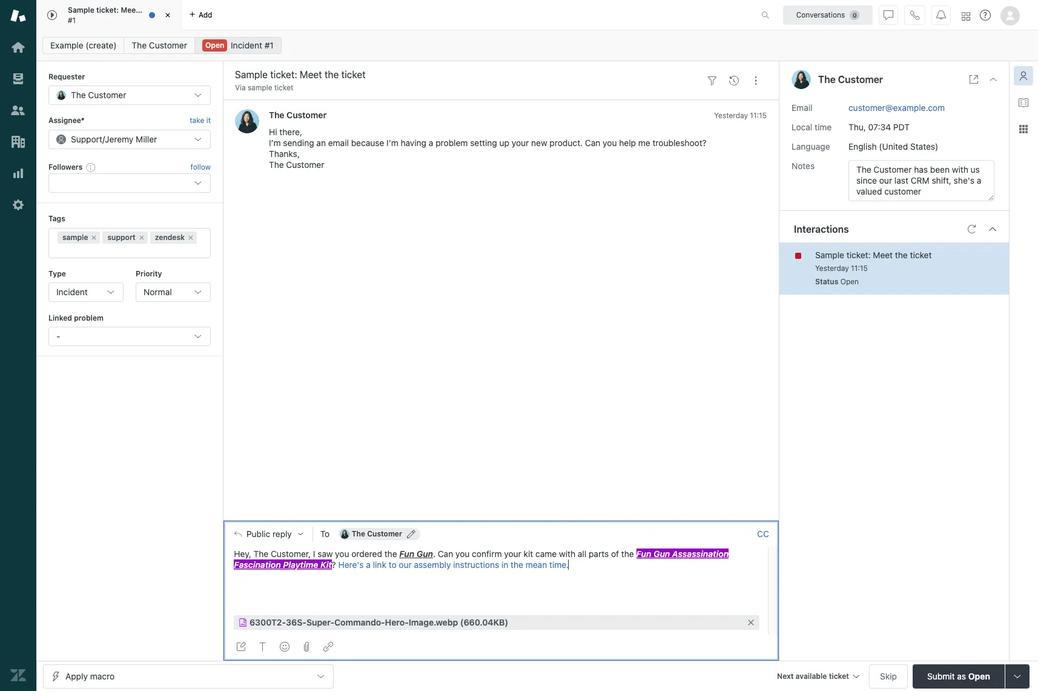 Task type: vqa. For each thing, say whether or not it's contained in the screenshot.
second My requests from the top
no



Task type: locate. For each thing, give the bounding box(es) containing it.
the up fascination in the left of the page
[[254, 548, 269, 559]]

displays possible ticket submission types image
[[1013, 671, 1023, 681]]

1 remove image from the left
[[91, 234, 98, 241]]

available
[[796, 671, 828, 680]]

0 vertical spatial a
[[429, 138, 434, 148]]

2 gun from the left
[[654, 548, 671, 559]]

problem inside "hi there, i'm sending an email because i'm having a problem setting up your new product. can you help me troubleshoot? thanks, the customer"
[[436, 138, 468, 148]]

1 i'm from the left
[[269, 138, 281, 148]]

take
[[190, 116, 204, 125]]

1 horizontal spatial gun
[[654, 548, 671, 559]]

0 vertical spatial sample
[[248, 83, 273, 92]]

a inside "hi there, i'm sending an email because i'm having a problem setting up your new product. can you help me troubleshoot? thanks, the customer"
[[429, 138, 434, 148]]

ticket: inside "sample ticket: meet the ticket yesterday 11:15 status open"
[[847, 249, 871, 260]]

0 vertical spatial open
[[205, 41, 224, 50]]

1 horizontal spatial fun
[[637, 548, 652, 559]]

assignee*
[[48, 116, 85, 125]]

confirm
[[472, 548, 502, 559]]

a right having
[[429, 138, 434, 148]]

1 horizontal spatial can
[[585, 138, 601, 148]]

close image
[[162, 9, 174, 21]]

can right .
[[438, 548, 454, 559]]

next available ticket
[[778, 671, 850, 680]]

conversations
[[797, 10, 846, 19]]

2 horizontal spatial you
[[603, 138, 617, 148]]

your inside public reply composer text field
[[505, 548, 522, 559]]

1 horizontal spatial a
[[429, 138, 434, 148]]

yesterday 11:15
[[715, 111, 767, 120]]

an
[[317, 138, 326, 148]]

fun up our
[[400, 548, 415, 559]]

the customer link down close image
[[124, 37, 195, 54]]

the customer link
[[124, 37, 195, 54], [269, 110, 327, 120]]

customer
[[149, 40, 187, 50], [839, 74, 884, 85], [88, 90, 126, 100], [287, 110, 327, 120], [286, 160, 325, 170], [367, 529, 402, 538]]

the down thanks,
[[269, 160, 284, 170]]

0 horizontal spatial open
[[205, 41, 224, 50]]

sample inside 'sample ticket: meet the ticket #1'
[[68, 6, 94, 15]]

jeremy
[[105, 134, 134, 144]]

ticket inside "sample ticket: meet the ticket yesterday 11:15 status open"
[[911, 249, 932, 260]]

sample
[[68, 6, 94, 15], [816, 249, 845, 260]]

linked problem
[[48, 313, 104, 322]]

yesterday up status
[[816, 263, 850, 272]]

your right up
[[512, 138, 529, 148]]

skip
[[881, 671, 898, 681]]

the inside public reply composer text field
[[254, 548, 269, 559]]

sample down tags
[[62, 232, 88, 242]]

1 vertical spatial sample
[[62, 232, 88, 242]]

0 vertical spatial can
[[585, 138, 601, 148]]

the customer down requester
[[71, 90, 126, 100]]

gun up assembly
[[417, 548, 433, 559]]

customer,
[[271, 548, 311, 559]]

to
[[321, 528, 330, 539]]

the customer link up there,
[[269, 110, 327, 120]]

0 horizontal spatial yesterday
[[715, 111, 749, 120]]

1 horizontal spatial #1
[[265, 40, 274, 50]]

1 vertical spatial #1
[[265, 40, 274, 50]]

tags
[[48, 214, 65, 223]]

1 vertical spatial a
[[366, 559, 371, 570]]

ticket: for sample ticket: meet the ticket yesterday 11:15 status open
[[847, 249, 871, 260]]

the customer up thu, at the top right
[[819, 74, 884, 85]]

you left help
[[603, 138, 617, 148]]

-
[[56, 331, 60, 341]]

1 horizontal spatial i'm
[[387, 138, 399, 148]]

ordered
[[352, 548, 382, 559]]

customer down close image
[[149, 40, 187, 50]]

#1 up via sample ticket on the top of page
[[265, 40, 274, 50]]

open down the add at left
[[205, 41, 224, 50]]

meet inside "sample ticket: meet the ticket yesterday 11:15 status open"
[[874, 249, 894, 260]]

a down "ordered"
[[366, 559, 371, 570]]

gun for .
[[417, 548, 433, 559]]

0 horizontal spatial i'm
[[269, 138, 281, 148]]

0 horizontal spatial can
[[438, 548, 454, 559]]

the customer inside secondary element
[[132, 40, 187, 50]]

i'm left having
[[387, 138, 399, 148]]

tab containing sample ticket: meet the ticket
[[36, 0, 182, 30]]

reporting image
[[10, 165, 26, 181]]

1 vertical spatial the customer link
[[269, 110, 327, 120]]

hi there, i'm sending an email because i'm having a problem setting up your new product. can you help me troubleshoot? thanks, the customer
[[269, 127, 707, 170]]

0 vertical spatial sample
[[68, 6, 94, 15]]

1 gun from the left
[[417, 548, 433, 559]]

incident inside secondary element
[[231, 40, 262, 50]]

secondary element
[[36, 33, 1039, 58]]

problem down incident popup button at the top left of page
[[74, 313, 104, 322]]

1 fun from the left
[[400, 548, 415, 559]]

get help image
[[981, 10, 992, 21]]

ticket inside 'sample ticket: meet the ticket #1'
[[154, 6, 175, 15]]

a inside public reply composer text field
[[366, 559, 371, 570]]

fun inside the fun gun assassination fascination playtime kit
[[637, 548, 652, 559]]

sample
[[248, 83, 273, 92], [62, 232, 88, 242]]

sample up example (create) at the top left
[[68, 6, 94, 15]]

0 horizontal spatial 11:15
[[751, 111, 767, 120]]

remove image right support
[[138, 234, 145, 241]]

problem
[[436, 138, 468, 148], [74, 313, 104, 322]]

0 horizontal spatial sample
[[62, 232, 88, 242]]

1 horizontal spatial ticket:
[[847, 249, 871, 260]]

the
[[141, 6, 152, 15], [896, 249, 908, 260], [385, 548, 397, 559], [622, 548, 634, 559], [511, 559, 524, 570]]

customer up customer@example.com
[[839, 74, 884, 85]]

#1
[[68, 15, 76, 25], [265, 40, 274, 50]]

macro
[[90, 671, 115, 681]]

2 remove image from the left
[[138, 234, 145, 241]]

gun for assassination
[[654, 548, 671, 559]]

meet
[[121, 6, 139, 15], [874, 249, 894, 260]]

ticket: inside 'sample ticket: meet the ticket #1'
[[96, 6, 119, 15]]

public reply button
[[224, 521, 313, 546]]

1 vertical spatial yesterday
[[816, 263, 850, 272]]

thu,
[[849, 122, 867, 132]]

conversations button
[[784, 5, 873, 25]]

0 vertical spatial meet
[[121, 6, 139, 15]]

example
[[50, 40, 83, 50]]

meet inside 'sample ticket: meet the ticket #1'
[[121, 6, 139, 15]]

open right as
[[969, 671, 991, 681]]

format text image
[[258, 642, 268, 652]]

tab
[[36, 0, 182, 30]]

submit as open
[[928, 671, 991, 681]]

the inside "sample ticket: meet the ticket yesterday 11:15 status open"
[[896, 249, 908, 260]]

status
[[816, 277, 839, 286]]

the inside "hi there, i'm sending an email because i'm having a problem setting up your new product. can you help me troubleshoot? thanks, the customer"
[[269, 160, 284, 170]]

hide composer image
[[496, 516, 506, 525]]

as
[[958, 671, 967, 681]]

Public reply composer text field
[[229, 546, 765, 572]]

the customer link inside secondary element
[[124, 37, 195, 54]]

0 horizontal spatial a
[[366, 559, 371, 570]]

linked problem element
[[48, 327, 211, 346]]

to
[[389, 559, 397, 570]]

ticket
[[154, 6, 175, 15], [275, 83, 294, 92], [911, 249, 932, 260], [830, 671, 850, 680]]

open
[[205, 41, 224, 50], [841, 277, 860, 286], [969, 671, 991, 681]]

next
[[778, 671, 794, 680]]

apply
[[65, 671, 88, 681]]

remove image
[[91, 234, 98, 241], [138, 234, 145, 241]]

1 horizontal spatial open
[[841, 277, 860, 286]]

your up in
[[505, 548, 522, 559]]

customers image
[[10, 102, 26, 118]]

close image
[[989, 75, 999, 84]]

1 horizontal spatial incident
[[231, 40, 262, 50]]

can right 'product.'
[[585, 138, 601, 148]]

0 horizontal spatial sample
[[68, 6, 94, 15]]

0 vertical spatial your
[[512, 138, 529, 148]]

you
[[603, 138, 617, 148], [335, 548, 349, 559], [456, 548, 470, 559]]

0 horizontal spatial fun
[[400, 548, 415, 559]]

the down 'sample ticket: meet the ticket #1'
[[132, 40, 147, 50]]

i'm down hi
[[269, 138, 281, 148]]

#1 inside 'sample ticket: meet the ticket #1'
[[68, 15, 76, 25]]

1 horizontal spatial sample
[[816, 249, 845, 260]]

0 horizontal spatial meet
[[121, 6, 139, 15]]

0 vertical spatial ticket:
[[96, 6, 119, 15]]

saw
[[318, 548, 333, 559]]

image.webp
[[409, 617, 458, 627]]

1 horizontal spatial yesterday
[[816, 263, 850, 272]]

0 horizontal spatial remove image
[[91, 234, 98, 241]]

the customer inside requester element
[[71, 90, 126, 100]]

the inside 'sample ticket: meet the ticket #1'
[[141, 6, 152, 15]]

1 vertical spatial sample
[[816, 249, 845, 260]]

miller
[[136, 134, 157, 144]]

1 vertical spatial meet
[[874, 249, 894, 260]]

fun right "of"
[[637, 548, 652, 559]]

instructions
[[454, 559, 500, 570]]

07:34
[[869, 122, 892, 132]]

the customer down close image
[[132, 40, 187, 50]]

0 horizontal spatial incident
[[56, 287, 88, 297]]

#1 up the example
[[68, 15, 76, 25]]

assassination
[[673, 548, 729, 559]]

events image
[[730, 76, 739, 85]]

0 horizontal spatial problem
[[74, 313, 104, 322]]

super-
[[307, 617, 335, 627]]

customer down sending
[[286, 160, 325, 170]]

incident button
[[48, 282, 124, 302]]

i
[[313, 548, 316, 559]]

the inside requester element
[[71, 90, 86, 100]]

incident for incident
[[56, 287, 88, 297]]

1 vertical spatial open
[[841, 277, 860, 286]]

gun inside the fun gun assassination fascination playtime kit
[[654, 548, 671, 559]]

open inside secondary element
[[205, 41, 224, 50]]

0 vertical spatial the customer link
[[124, 37, 195, 54]]

ticket: up (create)
[[96, 6, 119, 15]]

0 horizontal spatial gun
[[417, 548, 433, 559]]

product.
[[550, 138, 583, 148]]

fascination
[[234, 559, 281, 570]]

notifications image
[[937, 10, 947, 20]]

yesterday
[[715, 111, 749, 120], [816, 263, 850, 272]]

ticket inside dropdown button
[[830, 671, 850, 680]]

incident
[[231, 40, 262, 50], [56, 287, 88, 297]]

sample right via
[[248, 83, 273, 92]]

sample up yesterday 11:15 text box
[[816, 249, 845, 260]]

incident down type
[[56, 287, 88, 297]]

yesterday down events image
[[715, 111, 749, 120]]

incident for incident #1
[[231, 40, 262, 50]]

0 vertical spatial incident
[[231, 40, 262, 50]]

you up ?
[[335, 548, 349, 559]]

can inside public reply composer text field
[[438, 548, 454, 559]]

?
[[332, 559, 336, 570]]

2 horizontal spatial open
[[969, 671, 991, 681]]

ticket: for sample ticket: meet the ticket #1
[[96, 6, 119, 15]]

open down yesterday 11:15 text box
[[841, 277, 860, 286]]

ticket:
[[96, 6, 119, 15], [847, 249, 871, 260]]

the down requester
[[71, 90, 86, 100]]

assembly
[[414, 559, 451, 570]]

link
[[373, 559, 387, 570]]

incident inside popup button
[[56, 287, 88, 297]]

remove image left support
[[91, 234, 98, 241]]

customer up /
[[88, 90, 126, 100]]

problem left setting
[[436, 138, 468, 148]]

draft mode image
[[236, 642, 246, 652]]

hey,
[[234, 548, 251, 559]]

gun left assassination
[[654, 548, 671, 559]]

apps image
[[1020, 124, 1029, 134]]

requester
[[48, 72, 85, 81]]

ticket: up yesterday 11:15 text box
[[847, 249, 871, 260]]

1 horizontal spatial 11:15
[[852, 263, 868, 272]]

1 vertical spatial ticket:
[[847, 249, 871, 260]]

1 horizontal spatial problem
[[436, 138, 468, 148]]

can inside "hi there, i'm sending an email because i'm having a problem setting up your new product. can you help me troubleshoot? thanks, the customer"
[[585, 138, 601, 148]]

gun
[[417, 548, 433, 559], [654, 548, 671, 559]]

hey, the customer, i saw you ordered the
[[234, 548, 397, 559]]

(united
[[880, 141, 909, 151]]

1 vertical spatial 11:15
[[852, 263, 868, 272]]

1 horizontal spatial sample
[[248, 83, 273, 92]]

cc
[[758, 528, 770, 539]]

2 fun from the left
[[637, 548, 652, 559]]

2 vertical spatial open
[[969, 671, 991, 681]]

you up here's a link to our assembly instructions in the mean time. link
[[456, 548, 470, 559]]

sample inside "sample ticket: meet the ticket yesterday 11:15 status open"
[[816, 249, 845, 260]]

here's
[[339, 559, 364, 570]]

help
[[620, 138, 636, 148]]

submit
[[928, 671, 956, 681]]

0 horizontal spatial the customer link
[[124, 37, 195, 54]]

zendesk
[[155, 232, 185, 242]]

1 vertical spatial your
[[505, 548, 522, 559]]

avatar image
[[235, 109, 259, 134]]

customer@example.com
[[849, 102, 946, 112]]

view more details image
[[970, 75, 980, 84]]

Yesterday 11:15 text field
[[715, 111, 767, 120]]

commando-
[[335, 617, 385, 627]]

zendesk products image
[[963, 12, 971, 20]]

the customer
[[132, 40, 187, 50], [819, 74, 884, 85], [71, 90, 126, 100], [269, 110, 327, 120], [352, 529, 402, 538]]

language
[[792, 141, 831, 151]]

0 horizontal spatial ticket:
[[96, 6, 119, 15]]

1 vertical spatial can
[[438, 548, 454, 559]]

0 vertical spatial #1
[[68, 15, 76, 25]]

a
[[429, 138, 434, 148], [366, 559, 371, 570]]

sample ticket: meet the ticket #1
[[68, 6, 175, 25]]

0 vertical spatial problem
[[436, 138, 468, 148]]

1 vertical spatial incident
[[56, 287, 88, 297]]

states)
[[911, 141, 939, 151]]

customer inside "hi there, i'm sending an email because i'm having a problem setting up your new product. can you help me troubleshoot? thanks, the customer"
[[286, 160, 325, 170]]

incident up via
[[231, 40, 262, 50]]

0 horizontal spatial you
[[335, 548, 349, 559]]

meet for sample ticket: meet the ticket yesterday 11:15 status open
[[874, 249, 894, 260]]

0 horizontal spatial #1
[[68, 15, 76, 25]]

1 horizontal spatial meet
[[874, 249, 894, 260]]

the customer up "ordered"
[[352, 529, 402, 538]]

parts
[[589, 548, 609, 559]]

1 horizontal spatial remove image
[[138, 234, 145, 241]]

sample for sample ticket: meet the ticket #1
[[68, 6, 94, 15]]



Task type: describe. For each thing, give the bounding box(es) containing it.
your inside "hi there, i'm sending an email because i'm having a problem setting up your new product. can you help me troubleshoot? thanks, the customer"
[[512, 138, 529, 148]]

priority
[[136, 269, 162, 278]]

? here's a link to our assembly instructions in the mean time.
[[332, 559, 569, 570]]

apply macro
[[65, 671, 115, 681]]

take it
[[190, 116, 211, 125]]

type
[[48, 269, 66, 278]]

customer up there,
[[287, 110, 327, 120]]

email
[[328, 138, 349, 148]]

button displays agent's chat status as invisible. image
[[884, 10, 894, 20]]

1 horizontal spatial you
[[456, 548, 470, 559]]

)
[[505, 617, 509, 627]]

thu, 07:34 pdt
[[849, 122, 910, 132]]

you inside "hi there, i'm sending an email because i'm having a problem setting up your new product. can you help me troubleshoot? thanks, the customer"
[[603, 138, 617, 148]]

The Customer has been with us since our last CRM shift, she's a valued customer text field
[[849, 160, 995, 201]]

notes
[[792, 160, 815, 171]]

(create)
[[86, 40, 117, 50]]

zendesk image
[[10, 667, 26, 683]]

hero-
[[385, 617, 409, 627]]

the up hi
[[269, 110, 285, 120]]

mean
[[526, 559, 548, 570]]

filter image
[[708, 76, 718, 85]]

remove image for support
[[138, 234, 145, 241]]

Subject field
[[233, 67, 699, 82]]

add link (cmd k) image
[[324, 642, 333, 652]]

reply
[[273, 529, 292, 539]]

requester element
[[48, 86, 211, 105]]

customer@example.com image
[[340, 529, 350, 539]]

public reply
[[247, 529, 292, 539]]

follow
[[191, 162, 211, 172]]

sample for sample ticket: meet the ticket yesterday 11:15 status open
[[816, 249, 845, 260]]

open inside "sample ticket: meet the ticket yesterday 11:15 status open"
[[841, 277, 860, 286]]

11:15 inside "sample ticket: meet the ticket yesterday 11:15 status open"
[[852, 263, 868, 272]]

follow button
[[191, 162, 211, 173]]

6300t2-
[[250, 617, 286, 627]]

having
[[401, 138, 427, 148]]

#1 inside secondary element
[[265, 40, 274, 50]]

.
[[433, 548, 436, 559]]

hi
[[269, 127, 277, 137]]

remove image for sample
[[91, 234, 98, 241]]

add attachment image
[[302, 642, 312, 652]]

english
[[849, 141, 877, 151]]

email
[[792, 102, 813, 112]]

skip button
[[870, 664, 909, 688]]

the inside secondary element
[[132, 40, 147, 50]]

fun for assassination
[[637, 548, 652, 559]]

time.
[[550, 559, 569, 570]]

admin image
[[10, 197, 26, 213]]

pdt
[[894, 122, 910, 132]]

next available ticket button
[[772, 664, 865, 690]]

support / jeremy miller
[[71, 134, 157, 144]]

assignee* element
[[48, 130, 211, 149]]

troubleshoot?
[[653, 138, 707, 148]]

organizations image
[[10, 134, 26, 150]]

all
[[578, 548, 587, 559]]

me
[[639, 138, 651, 148]]

local
[[792, 122, 813, 132]]

the right customer@example.com icon
[[352, 529, 366, 538]]

remove attachment image
[[747, 618, 756, 627]]

user image
[[792, 70, 812, 89]]

1 horizontal spatial the customer link
[[269, 110, 327, 120]]

add
[[199, 10, 212, 19]]

support
[[108, 232, 136, 242]]

up
[[500, 138, 510, 148]]

via
[[235, 83, 246, 92]]

remove image
[[187, 234, 195, 241]]

zendesk support image
[[10, 8, 26, 24]]

customer inside requester element
[[88, 90, 126, 100]]

Yesterday 11:15 text field
[[816, 263, 868, 272]]

info on adding followers image
[[86, 162, 96, 172]]

the customer up there,
[[269, 110, 327, 120]]

followers element
[[48, 173, 211, 193]]

of
[[612, 548, 620, 559]]

customer inside secondary element
[[149, 40, 187, 50]]

here's a link to our assembly instructions in the mean time. link
[[339, 559, 569, 570]]

because
[[351, 138, 384, 148]]

playtime
[[283, 559, 318, 570]]

the right "user" icon
[[819, 74, 836, 85]]

0 vertical spatial yesterday
[[715, 111, 749, 120]]

support
[[71, 134, 102, 144]]

insert emojis image
[[280, 642, 290, 652]]

tabs tab list
[[36, 0, 749, 30]]

with
[[559, 548, 576, 559]]

kit
[[524, 548, 534, 559]]

fun for .
[[400, 548, 415, 559]]

local time
[[792, 122, 832, 132]]

there,
[[280, 127, 302, 137]]

linked
[[48, 313, 72, 322]]

0 vertical spatial 11:15
[[751, 111, 767, 120]]

sample ticket: meet the ticket yesterday 11:15 status open
[[816, 249, 932, 286]]

setting
[[470, 138, 498, 148]]

ticket actions image
[[752, 76, 761, 85]]

take it button
[[190, 115, 211, 127]]

customer context image
[[1020, 71, 1029, 81]]

fun gun assassination fascination playtime kit
[[234, 548, 729, 570]]

main element
[[0, 0, 36, 691]]

english (united states)
[[849, 141, 939, 151]]

interactions
[[795, 223, 850, 234]]

yesterday inside "sample ticket: meet the ticket yesterday 11:15 status open"
[[816, 263, 850, 272]]

customer left edit user image
[[367, 529, 402, 538]]

incident #1
[[231, 40, 274, 50]]

via sample ticket
[[235, 83, 294, 92]]

views image
[[10, 71, 26, 87]]

get started image
[[10, 39, 26, 55]]

our
[[399, 559, 412, 570]]

thanks,
[[269, 149, 300, 159]]

time
[[815, 122, 832, 132]]

1 vertical spatial problem
[[74, 313, 104, 322]]

6300t2-36s-super-commando-hero-image.webp link
[[250, 615, 458, 630]]

new
[[532, 138, 548, 148]]

example (create) button
[[42, 37, 125, 54]]

/
[[102, 134, 105, 144]]

normal
[[144, 287, 172, 297]]

36s-
[[286, 617, 307, 627]]

knowledge image
[[1020, 98, 1029, 107]]

came
[[536, 548, 557, 559]]

meet for sample ticket: meet the ticket #1
[[121, 6, 139, 15]]

example (create)
[[50, 40, 117, 50]]

edit user image
[[407, 530, 416, 538]]

kit
[[321, 559, 332, 570]]

2 i'm from the left
[[387, 138, 399, 148]]

(
[[461, 617, 464, 627]]



